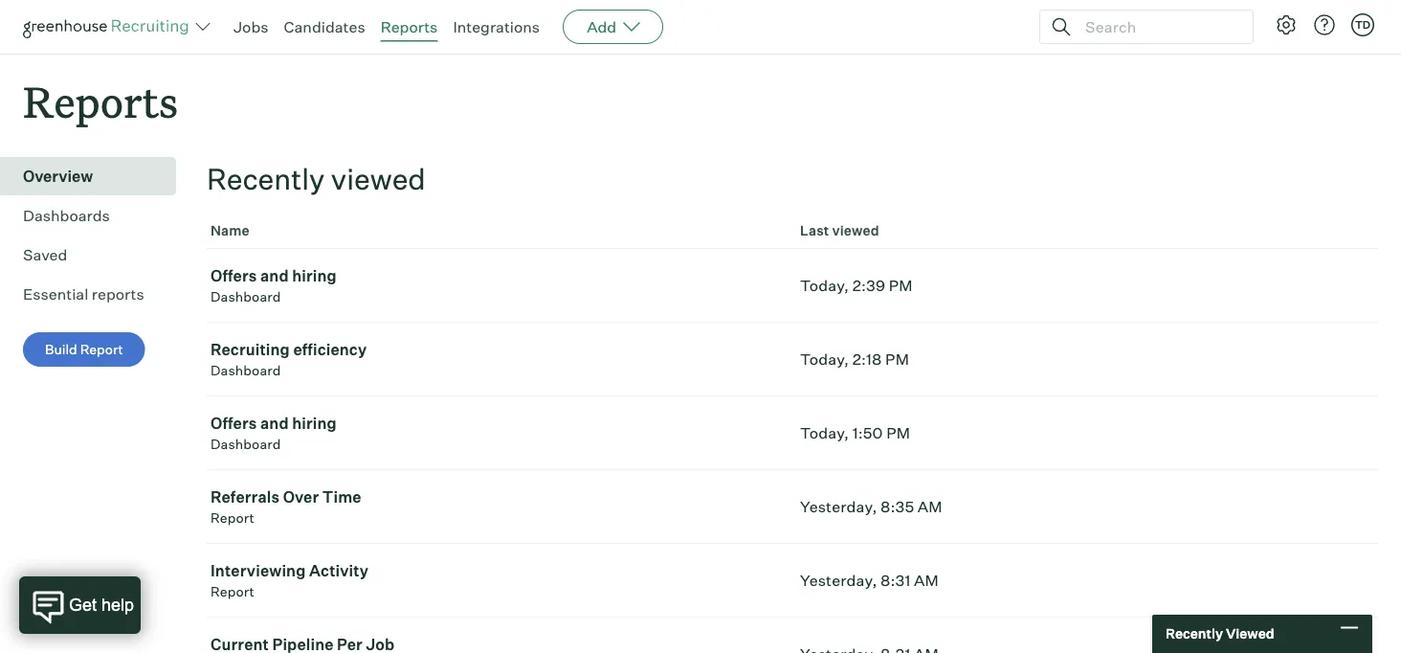 Task type: vqa. For each thing, say whether or not it's contained in the screenshot.
Recruiting efficiency button at top
no



Task type: describe. For each thing, give the bounding box(es) containing it.
interviewing activity report
[[211, 561, 369, 600]]

and for today, 1:50 pm
[[260, 414, 289, 433]]

over
[[283, 488, 319, 507]]

report inside 'interviewing activity report'
[[211, 583, 255, 600]]

today, 2:39 pm
[[801, 276, 913, 295]]

today, for today, 2:18 pm
[[801, 350, 849, 369]]

offers for today, 1:50 pm
[[211, 414, 257, 433]]

hiring for today, 2:39 pm
[[292, 266, 337, 286]]

build report
[[45, 341, 123, 358]]

today, for today, 2:39 pm
[[801, 276, 849, 295]]

integrations link
[[453, 17, 540, 36]]

essential reports link
[[23, 283, 169, 306]]

viewed
[[1227, 625, 1275, 642]]

pm for today, 2:18 pm
[[886, 350, 910, 369]]

add button
[[563, 10, 664, 44]]

integrations
[[453, 17, 540, 36]]

dashboard inside recruiting efficiency dashboard
[[211, 362, 281, 379]]

referrals
[[211, 488, 280, 507]]

2:39
[[853, 276, 886, 295]]

activity
[[309, 561, 369, 580]]

jobs link
[[234, 17, 269, 36]]

recently for recently viewed
[[207, 161, 325, 197]]

yesterday, for yesterday, 8:35 am
[[801, 497, 878, 516]]

add
[[587, 17, 617, 36]]

dashboards link
[[23, 204, 169, 227]]

8:35
[[881, 497, 915, 516]]

build
[[45, 341, 77, 358]]

td button
[[1348, 10, 1379, 40]]

time
[[323, 488, 362, 507]]

candidates
[[284, 17, 365, 36]]

recruiting
[[211, 340, 290, 359]]

jobs
[[234, 17, 269, 36]]

offers for today, 2:39 pm
[[211, 266, 257, 286]]

recruiting efficiency dashboard
[[211, 340, 367, 379]]

yesterday, for yesterday, 8:31 am
[[801, 571, 878, 590]]

and for today, 2:39 pm
[[260, 266, 289, 286]]

am for yesterday, 8:31 am
[[914, 571, 939, 590]]

pm for today, 1:50 pm
[[887, 423, 911, 443]]

reports
[[92, 285, 144, 304]]

dashboards
[[23, 206, 110, 225]]

yesterday, 8:31 am
[[801, 571, 939, 590]]

last viewed
[[801, 222, 880, 239]]

today, 2:18 pm
[[801, 350, 910, 369]]

essential reports
[[23, 285, 144, 304]]



Task type: locate. For each thing, give the bounding box(es) containing it.
last
[[801, 222, 830, 239]]

1 vertical spatial report
[[211, 510, 255, 526]]

2:18
[[853, 350, 882, 369]]

recently viewed
[[207, 161, 426, 197]]

dashboard up referrals
[[211, 436, 281, 453]]

viewed
[[331, 161, 426, 197], [833, 222, 880, 239]]

2 yesterday, from the top
[[801, 571, 878, 590]]

hiring down recruiting efficiency dashboard
[[292, 414, 337, 433]]

offers and hiring dashboard up over
[[211, 414, 337, 453]]

1 vertical spatial offers and hiring dashboard
[[211, 414, 337, 453]]

1 vertical spatial pm
[[886, 350, 910, 369]]

report right build
[[80, 341, 123, 358]]

0 vertical spatial report
[[80, 341, 123, 358]]

report inside referrals over time report
[[211, 510, 255, 526]]

2 today, from the top
[[801, 350, 849, 369]]

1 vertical spatial recently
[[1166, 625, 1224, 642]]

dashboard for today, 2:39 pm
[[211, 288, 281, 305]]

2 offers and hiring dashboard from the top
[[211, 414, 337, 453]]

offers and hiring dashboard
[[211, 266, 337, 305], [211, 414, 337, 453]]

offers up referrals
[[211, 414, 257, 433]]

1 horizontal spatial reports
[[381, 17, 438, 36]]

report inside build report button
[[80, 341, 123, 358]]

overview link
[[23, 165, 169, 188]]

am for yesterday, 8:35 am
[[918, 497, 943, 516]]

1 hiring from the top
[[292, 266, 337, 286]]

greenhouse recruiting image
[[23, 15, 195, 38]]

0 horizontal spatial viewed
[[331, 161, 426, 197]]

am right 8:31
[[914, 571, 939, 590]]

pm right the 1:50
[[887, 423, 911, 443]]

dashboard down recruiting
[[211, 362, 281, 379]]

dashboard for today, 1:50 pm
[[211, 436, 281, 453]]

reports
[[381, 17, 438, 36], [23, 73, 178, 129]]

1 offers and hiring dashboard from the top
[[211, 266, 337, 305]]

essential
[[23, 285, 88, 304]]

today, left the 1:50
[[801, 423, 849, 443]]

recently up 'name' on the left top
[[207, 161, 325, 197]]

reports down greenhouse recruiting image
[[23, 73, 178, 129]]

recently left the viewed
[[1166, 625, 1224, 642]]

2 offers from the top
[[211, 414, 257, 433]]

0 vertical spatial am
[[918, 497, 943, 516]]

8:31
[[881, 571, 911, 590]]

0 vertical spatial pm
[[889, 276, 913, 295]]

dashboard up recruiting
[[211, 288, 281, 305]]

1 vertical spatial today,
[[801, 350, 849, 369]]

today, left 2:39
[[801, 276, 849, 295]]

offers and hiring dashboard up recruiting
[[211, 266, 337, 305]]

2 dashboard from the top
[[211, 362, 281, 379]]

candidates link
[[284, 17, 365, 36]]

0 vertical spatial recently
[[207, 161, 325, 197]]

0 vertical spatial dashboard
[[211, 288, 281, 305]]

viewed for recently viewed
[[331, 161, 426, 197]]

2 vertical spatial today,
[[801, 423, 849, 443]]

0 horizontal spatial recently
[[207, 161, 325, 197]]

saved
[[23, 245, 67, 264]]

hiring up the efficiency
[[292, 266, 337, 286]]

0 vertical spatial offers
[[211, 266, 257, 286]]

0 horizontal spatial reports
[[23, 73, 178, 129]]

pm right 2:18
[[886, 350, 910, 369]]

2 vertical spatial report
[[211, 583, 255, 600]]

1 vertical spatial viewed
[[833, 222, 880, 239]]

recently viewed
[[1166, 625, 1275, 642]]

interviewing
[[211, 561, 306, 580]]

1 vertical spatial yesterday,
[[801, 571, 878, 590]]

1 vertical spatial reports
[[23, 73, 178, 129]]

1 offers from the top
[[211, 266, 257, 286]]

reports link
[[381, 17, 438, 36]]

1 vertical spatial dashboard
[[211, 362, 281, 379]]

offers
[[211, 266, 257, 286], [211, 414, 257, 433]]

saved link
[[23, 243, 169, 266]]

0 vertical spatial yesterday,
[[801, 497, 878, 516]]

recently for recently viewed
[[1166, 625, 1224, 642]]

1 vertical spatial offers
[[211, 414, 257, 433]]

1 vertical spatial am
[[914, 571, 939, 590]]

0 vertical spatial viewed
[[331, 161, 426, 197]]

and
[[260, 266, 289, 286], [260, 414, 289, 433]]

hiring for today, 1:50 pm
[[292, 414, 337, 433]]

recently
[[207, 161, 325, 197], [1166, 625, 1224, 642]]

3 today, from the top
[[801, 423, 849, 443]]

Search text field
[[1081, 13, 1236, 41]]

reports right the candidates link at top
[[381, 17, 438, 36]]

0 vertical spatial hiring
[[292, 266, 337, 286]]

0 vertical spatial offers and hiring dashboard
[[211, 266, 337, 305]]

configure image
[[1275, 13, 1298, 36]]

viewed for last viewed
[[833, 222, 880, 239]]

overview
[[23, 167, 93, 186]]

pm for today, 2:39 pm
[[889, 276, 913, 295]]

0 vertical spatial and
[[260, 266, 289, 286]]

report down interviewing on the left
[[211, 583, 255, 600]]

build report button
[[23, 332, 145, 367]]

1 horizontal spatial recently
[[1166, 625, 1224, 642]]

offers and hiring dashboard for today, 2:39 pm
[[211, 266, 337, 305]]

today, 1:50 pm
[[801, 423, 911, 443]]

2 hiring from the top
[[292, 414, 337, 433]]

pm right 2:39
[[889, 276, 913, 295]]

2 and from the top
[[260, 414, 289, 433]]

1 dashboard from the top
[[211, 288, 281, 305]]

1 today, from the top
[[801, 276, 849, 295]]

td button
[[1352, 13, 1375, 36]]

report
[[80, 341, 123, 358], [211, 510, 255, 526], [211, 583, 255, 600]]

am right 8:35
[[918, 497, 943, 516]]

1 horizontal spatial viewed
[[833, 222, 880, 239]]

yesterday, left 8:31
[[801, 571, 878, 590]]

today, for today, 1:50 pm
[[801, 423, 849, 443]]

name
[[211, 222, 250, 239]]

offers down 'name' on the left top
[[211, 266, 257, 286]]

1 yesterday, from the top
[[801, 497, 878, 516]]

am
[[918, 497, 943, 516], [914, 571, 939, 590]]

2 vertical spatial pm
[[887, 423, 911, 443]]

0 vertical spatial today,
[[801, 276, 849, 295]]

dashboard
[[211, 288, 281, 305], [211, 362, 281, 379], [211, 436, 281, 453]]

and up recruiting
[[260, 266, 289, 286]]

1 and from the top
[[260, 266, 289, 286]]

referrals over time report
[[211, 488, 362, 526]]

efficiency
[[293, 340, 367, 359]]

hiring
[[292, 266, 337, 286], [292, 414, 337, 433]]

2 vertical spatial dashboard
[[211, 436, 281, 453]]

pm
[[889, 276, 913, 295], [886, 350, 910, 369], [887, 423, 911, 443]]

0 vertical spatial reports
[[381, 17, 438, 36]]

report down referrals
[[211, 510, 255, 526]]

yesterday, left 8:35
[[801, 497, 878, 516]]

today,
[[801, 276, 849, 295], [801, 350, 849, 369], [801, 423, 849, 443]]

1 vertical spatial and
[[260, 414, 289, 433]]

td
[[1356, 18, 1371, 31]]

offers and hiring dashboard for today, 1:50 pm
[[211, 414, 337, 453]]

today, left 2:18
[[801, 350, 849, 369]]

1 vertical spatial hiring
[[292, 414, 337, 433]]

yesterday, 8:35 am
[[801, 497, 943, 516]]

and down recruiting efficiency dashboard
[[260, 414, 289, 433]]

1:50
[[853, 423, 883, 443]]

3 dashboard from the top
[[211, 436, 281, 453]]

yesterday,
[[801, 497, 878, 516], [801, 571, 878, 590]]



